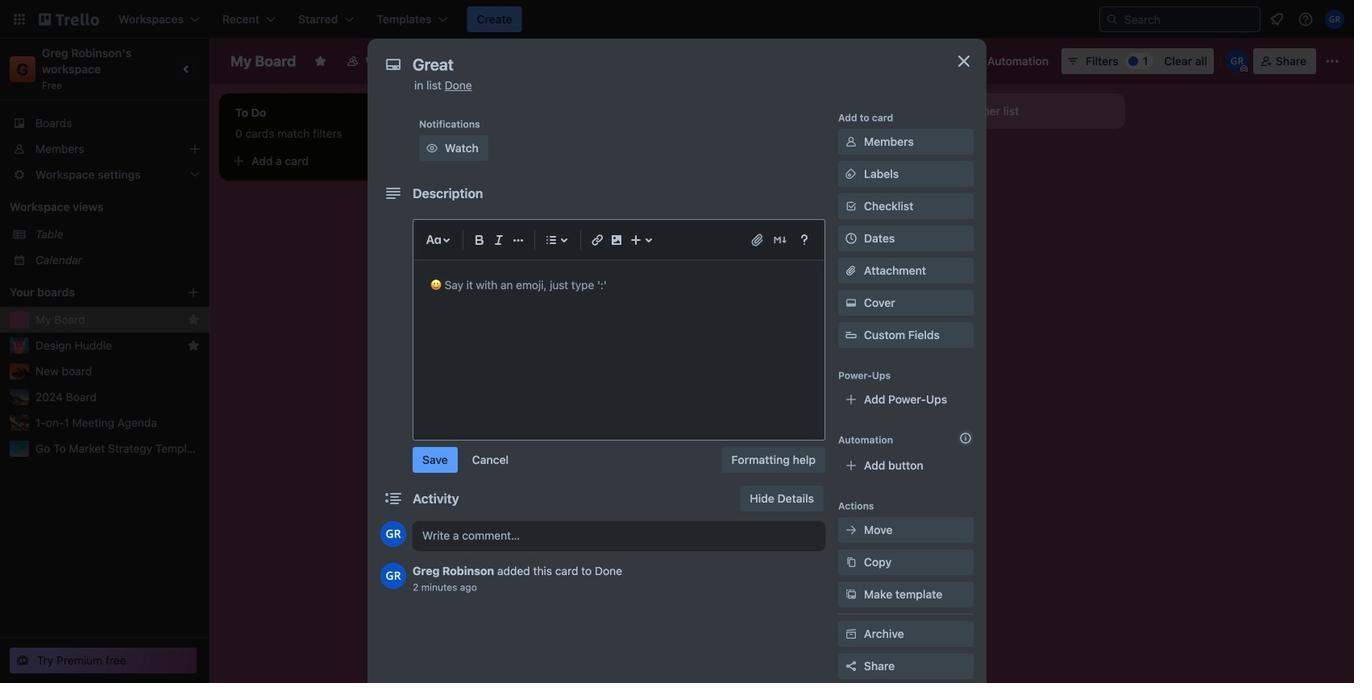 Task type: vqa. For each thing, say whether or not it's contained in the screenshot.
Starred Icon
yes



Task type: describe. For each thing, give the bounding box(es) containing it.
bold ⌘b image
[[470, 231, 489, 250]]

star or unstar board image
[[314, 55, 327, 68]]

2 starred icon image from the top
[[187, 339, 200, 352]]

0 horizontal spatial greg robinson (gregrobinson96) image
[[381, 564, 406, 589]]

more formatting image
[[509, 231, 528, 250]]

Main content area, start typing to enter text. text field
[[431, 276, 808, 295]]

image image
[[607, 231, 627, 250]]

1 vertical spatial greg robinson (gregrobinson96) image
[[381, 522, 406, 548]]

Board name text field
[[223, 48, 304, 74]]

greg robinson (gregrobinson96) image inside 'primary' 'element'
[[1326, 10, 1345, 29]]

0 notifications image
[[1268, 10, 1287, 29]]

lists image
[[542, 231, 561, 250]]



Task type: locate. For each thing, give the bounding box(es) containing it.
Write a comment text field
[[413, 522, 826, 551]]

primary element
[[0, 0, 1355, 39]]

1 vertical spatial starred icon image
[[187, 339, 200, 352]]

italic ⌘i image
[[489, 231, 509, 250]]

1 horizontal spatial greg robinson (gregrobinson96) image
[[1326, 10, 1345, 29]]

close dialog image
[[955, 52, 974, 71]]

greg robinson (gregrobinson96) image
[[1226, 50, 1249, 73], [381, 564, 406, 589]]

create from template… image
[[871, 192, 884, 205]]

sm image
[[965, 48, 988, 71], [843, 295, 860, 311], [843, 523, 860, 539], [843, 587, 860, 603]]

sm image
[[843, 134, 860, 150], [424, 140, 440, 156], [843, 166, 860, 182], [843, 555, 860, 571], [843, 627, 860, 643]]

starred icon image
[[187, 314, 200, 327], [187, 339, 200, 352]]

open information menu image
[[1298, 11, 1314, 27]]

link ⌘k image
[[588, 231, 607, 250]]

1 vertical spatial greg robinson (gregrobinson96) image
[[381, 564, 406, 589]]

greg robinson (gregrobinson96) image
[[1326, 10, 1345, 29], [381, 522, 406, 548]]

open help dialog image
[[795, 231, 814, 250]]

view markdown image
[[773, 232, 789, 248]]

1 horizontal spatial greg robinson (gregrobinson96) image
[[1226, 50, 1249, 73]]

Search field
[[1119, 8, 1260, 31]]

create from template… image
[[413, 155, 426, 168]]

edit card image
[[869, 156, 882, 169]]

None text field
[[405, 50, 937, 79]]

your boards with 6 items element
[[10, 283, 163, 302]]

attach and insert link image
[[750, 232, 766, 248]]

0 vertical spatial starred icon image
[[187, 314, 200, 327]]

text styles image
[[424, 231, 444, 250]]

0 vertical spatial greg robinson (gregrobinson96) image
[[1326, 10, 1345, 29]]

text formatting group
[[470, 231, 528, 250]]

search image
[[1106, 13, 1119, 26]]

1 starred icon image from the top
[[187, 314, 200, 327]]

editor toolbar
[[421, 227, 818, 253]]

show menu image
[[1325, 53, 1341, 69]]

add board image
[[187, 286, 200, 299]]

0 horizontal spatial greg robinson (gregrobinson96) image
[[381, 522, 406, 548]]

0 vertical spatial greg robinson (gregrobinson96) image
[[1226, 50, 1249, 73]]



